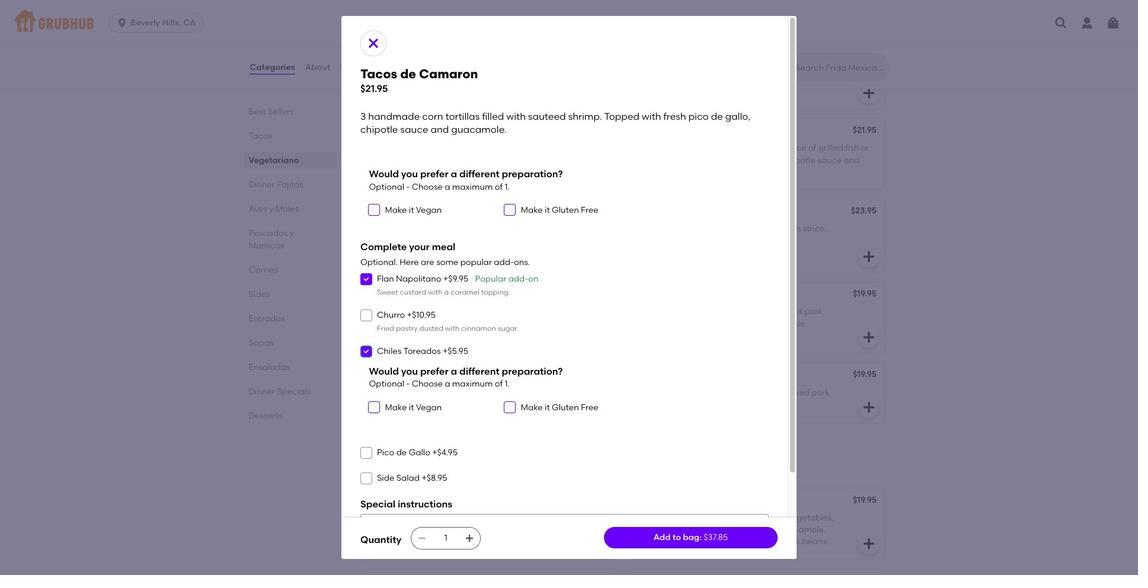 Task type: locate. For each thing, give the bounding box(es) containing it.
optional down chiles
[[369, 379, 404, 389]]

2 maximum from the top
[[452, 379, 493, 389]]

2 - from the top
[[406, 379, 410, 389]]

0 horizontal spatial handmade
[[370, 513, 416, 523]]

1 seller from the top
[[394, 31, 413, 40]]

1 horizontal spatial fresh
[[664, 111, 686, 122]]

chipotle
[[361, 124, 398, 135], [783, 155, 816, 165], [531, 238, 563, 248]]

3 inside 3 flour tortilla with marinated charbroiled skirt steak, grilled onion and guacamole. served with whole black beans.
[[370, 307, 375, 317]]

de up the complete
[[396, 209, 406, 219]]

1 best seller from the top
[[377, 31, 413, 40]]

1 vertical spatial on
[[526, 86, 536, 97]]

1 $19.95 from the top
[[853, 42, 877, 52]]

2 would you prefer a different preparation? optional - choose a maximum of 1. from the top
[[369, 366, 563, 389]]

onion,
[[636, 236, 660, 246], [687, 319, 712, 329], [397, 525, 422, 535], [663, 525, 687, 535]]

rice up eye on the left of page
[[433, 12, 446, 20]]

2 gluten from the top
[[552, 402, 579, 413]]

tortilla, inside handmade corn tortilla, with sauteed vegetables, grilled onion, corn and topped with guacamole. combos served with white rice and black beans.
[[704, 513, 732, 523]]

seller up the "tacos de rib eye"
[[394, 31, 413, 40]]

cilantro left spices.
[[662, 236, 693, 246]]

and inside 3 flour tortilla with marinated charbroiled skirt steak, grilled onion and guacamole. served with whole black beans.
[[447, 319, 463, 329]]

choose up tacos de camaron at the top of page
[[412, 182, 443, 192]]

2 vegan from the top
[[416, 402, 442, 413]]

tasting
[[392, 126, 421, 136]]

seller
[[394, 31, 413, 40], [394, 195, 413, 203]]

+ up pastry
[[407, 310, 412, 320]]

1 horizontal spatial white
[[720, 537, 741, 547]]

prefer down the chiles toreados + $5.95
[[420, 366, 449, 377]]

topped
[[515, 74, 545, 85], [691, 155, 721, 165], [462, 525, 491, 535], [727, 525, 757, 535]]

0 vertical spatial choose
[[412, 182, 443, 192]]

sauce inside 2 handmade corn tortillas with your choice of grilled fish or battered fish, topped with cabbage, chipotle sauce and pico de gallo.
[[818, 155, 842, 165]]

popular
[[461, 257, 492, 267]]

2 horizontal spatial rice
[[743, 537, 758, 547]]

beans. inside 3 flour tortilla with marinated charbroiled skirt steak, grilled onion and guacamole. served with whole black beans.
[[420, 331, 447, 341]]

1 vertical spatial chipotle
[[783, 155, 816, 165]]

2 $19.95 from the top
[[853, 289, 877, 299]]

carb
[[503, 12, 519, 20]]

+ up sweet custard with a caramel topping.
[[444, 274, 448, 284]]

1 vegan from the top
[[416, 205, 442, 215]]

whole
[[370, 331, 394, 341]]

tacos left in
[[389, 62, 412, 72]]

+ right salad
[[422, 473, 427, 483]]

tortilla, up $37.85
[[704, 513, 732, 523]]

1 vertical spatial free
[[581, 402, 599, 413]]

1 vertical spatial you
[[401, 366, 418, 377]]

2 vertical spatial on
[[529, 274, 539, 284]]

sauteed
[[528, 111, 566, 122], [516, 226, 549, 236], [487, 513, 520, 523], [753, 513, 786, 523]]

1 vertical spatial add-
[[509, 274, 529, 284]]

+ for salad
[[422, 473, 427, 483]]

beans. inside handmade corn tortilla, with sauteed vegetables, grilled onion, corn and topped with guacamole. combos served with white rice and black beans.
[[803, 537, 830, 547]]

1 vertical spatial rice
[[453, 464, 466, 473]]

tacos inside best tacos in town! 3 handmade corn tortillas with grilled marinated rib eye, diced and topped with red onion and cilantro, a chile tornado on the side.
[[389, 62, 412, 72]]

y right aves at the top of page
[[270, 204, 274, 214]]

chile
[[470, 86, 489, 97]]

served up salad
[[392, 464, 415, 473]]

vegetariano inside vegetariano combos served with white rice and black beans.
[[361, 448, 438, 463]]

pico
[[377, 448, 395, 458]]

$19.95 for 3 handmade corn tortillas with marinated pork. topped with onion, cilantro and pineapple.
[[853, 289, 877, 299]]

sides
[[249, 289, 270, 300]]

2 vertical spatial pico
[[475, 238, 492, 248]]

topped inside handmade corn tortilla, with sauteed vegetables, grilled onion, corn and topped with guacamole.
[[462, 525, 491, 535]]

1 horizontal spatial slow
[[760, 388, 778, 398]]

taco left tasting
[[370, 126, 390, 136]]

cilantro left the pineapple.
[[714, 319, 745, 329]]

0 vertical spatial black
[[396, 331, 418, 341]]

combos inside handmade corn tortilla, with sauteed vegetables, grilled onion, corn and topped with guacamole. combos served with white rice and black beans.
[[636, 537, 670, 547]]

1 vertical spatial your
[[409, 242, 430, 253]]

0 horizontal spatial meat.
[[370, 400, 394, 410]]

0 horizontal spatial tortilla,
[[438, 513, 466, 523]]

0 horizontal spatial chipotle
[[361, 124, 398, 135]]

0 horizontal spatial combos
[[361, 464, 390, 473]]

filled down 'chile'
[[482, 111, 504, 122]]

on left lettuce
[[569, 12, 577, 20]]

2 vertical spatial rice
[[743, 537, 758, 547]]

0 vertical spatial make it gluten free
[[521, 205, 599, 215]]

2 different from the top
[[460, 366, 500, 377]]

1 horizontal spatial y
[[290, 228, 294, 238]]

1 vertical spatial choose
[[412, 379, 443, 389]]

0 vertical spatial would you prefer a different preparation? optional - choose a maximum of 1.
[[369, 169, 563, 192]]

0 vertical spatial you
[[401, 169, 418, 180]]

1 tortilla, from the left
[[438, 513, 466, 523]]

+ right toreados
[[443, 346, 448, 356]]

0 horizontal spatial cooked
[[514, 388, 544, 398]]

$37.85
[[704, 532, 728, 543]]

1 vertical spatial taco
[[370, 496, 390, 506]]

tacos right all
[[371, 12, 390, 20]]

tacos inside 'tacos de camaron $21.95'
[[361, 66, 397, 81]]

0 horizontal spatial pico
[[475, 238, 492, 248]]

3 $19.95 from the top
[[853, 370, 877, 380]]

tacos down flan
[[370, 290, 394, 300]]

taco tasting button
[[363, 119, 619, 189]]

0 horizontal spatial white
[[432, 464, 451, 473]]

camaron up meal
[[408, 209, 447, 219]]

taco for taco de vegetales
[[370, 496, 390, 506]]

tacos up reviews
[[370, 46, 394, 56]]

vegetables, inside handmade corn tortilla, with sauteed vegetables, grilled onion, corn and topped with guacamole.
[[522, 513, 569, 523]]

0 vertical spatial taco
[[370, 126, 390, 136]]

topped right 'input item quantity' number field
[[462, 525, 491, 535]]

de down salad
[[392, 496, 402, 506]]

red
[[722, 72, 736, 82], [370, 86, 384, 97]]

prefer up tacos de camaron at the top of page
[[420, 169, 449, 180]]

grilled
[[760, 60, 785, 70], [370, 74, 395, 85], [819, 143, 844, 153], [396, 319, 421, 329], [370, 525, 395, 535], [636, 525, 661, 535]]

1 vertical spatial vegan
[[416, 402, 442, 413]]

instructions
[[398, 499, 453, 510]]

1 vertical spatial 1.
[[505, 379, 510, 389]]

+ for toreados
[[443, 346, 448, 356]]

meal
[[432, 242, 456, 253]]

or
[[861, 143, 870, 153]]

0 vertical spatial prefer
[[420, 169, 449, 180]]

beverly
[[131, 18, 160, 28]]

handmade down special instructions in the left of the page
[[370, 513, 416, 523]]

2 taco from the top
[[370, 496, 390, 506]]

2 vertical spatial of
[[495, 379, 503, 389]]

you down toreados
[[401, 366, 418, 377]]

1 vertical spatial dinner
[[249, 387, 275, 397]]

1 horizontal spatial meat.
[[636, 400, 659, 410]]

dinner up aves at the top of page
[[249, 180, 275, 190]]

1 preparation? from the top
[[502, 169, 563, 180]]

camaron
[[419, 66, 478, 81], [408, 209, 447, 219]]

2 tortilla, from the left
[[704, 513, 732, 523]]

camaron up "cilantro,"
[[419, 66, 478, 81]]

0 horizontal spatial $21.95
[[361, 83, 388, 94]]

1 horizontal spatial 3 handmade corn tortillas with slow cooked pork meat. topped with onion and cilantro.
[[636, 388, 830, 410]]

Input item quantity number field
[[433, 528, 459, 549]]

1 vertical spatial best seller
[[377, 195, 413, 203]]

1 handmade from the left
[[370, 513, 416, 523]]

+
[[444, 274, 448, 284], [407, 310, 412, 320], [443, 346, 448, 356], [432, 448, 437, 458], [422, 473, 427, 483]]

0 vertical spatial of
[[809, 143, 817, 153]]

$19.95 for handmade corn tortilla, with sauteed vegetables, grilled onion, corn and topped with guacamole. combos served with white rice and black beans.
[[853, 495, 877, 505]]

0 vertical spatial make it vegan
[[385, 205, 442, 215]]

about button
[[305, 46, 331, 89]]

2 choose from the top
[[412, 379, 443, 389]]

fresh up popular
[[453, 238, 473, 248]]

tortilla
[[397, 307, 423, 317]]

2 dinner from the top
[[249, 387, 275, 397]]

vegetariano up the dinner fajitas
[[249, 155, 300, 165]]

2 horizontal spatial black
[[778, 537, 801, 547]]

black inside vegetariano combos served with white rice and black beans.
[[483, 464, 502, 473]]

choose down the chiles toreados + $5.95
[[412, 379, 443, 389]]

1 horizontal spatial vegetables,
[[788, 513, 835, 523]]

pico down battered
[[636, 167, 653, 177]]

0 vertical spatial 1.
[[505, 182, 510, 192]]

1 vertical spatial red
[[370, 86, 384, 97]]

1 make it gluten free from the top
[[521, 205, 599, 215]]

tortilla, up 'input item quantity' number field
[[438, 513, 466, 523]]

chipotle inside 2 handmade corn tortillas with your choice of grilled fish or battered fish, topped with cabbage, chipotle sauce and pico de gallo.
[[783, 155, 816, 165]]

sauce
[[401, 124, 429, 135], [818, 155, 842, 165], [370, 250, 394, 260]]

marinated inside 3 handmade corn tortillas with marinated pork. topped with onion, cilantro and pineapple.
[[760, 307, 803, 317]]

cilantro
[[662, 236, 693, 246], [714, 319, 745, 329]]

combos left to
[[636, 537, 670, 547]]

best tacos in town! 3 handmade corn tortillas with grilled marinated rib eye, diced and topped with red onion and cilantro, a chile tornado on the side.
[[370, 62, 572, 97]]

guacamole. inside 3 flour tortilla with marinated charbroiled skirt steak, grilled onion and guacamole. served with whole black beans.
[[465, 319, 514, 329]]

vegan up meal
[[416, 205, 442, 215]]

beans. inside vegetariano combos served with white rice and black beans.
[[504, 464, 527, 473]]

bag:
[[683, 532, 702, 543]]

handmade
[[643, 60, 688, 70], [454, 62, 499, 72], [368, 111, 420, 122], [642, 143, 687, 153], [643, 224, 688, 234], [377, 226, 422, 236], [643, 307, 688, 317], [377, 388, 422, 398], [643, 388, 688, 398]]

you up tacos de camaron at the top of page
[[401, 169, 418, 180]]

tortilla, inside handmade corn tortilla, with sauteed vegetables, grilled onion, corn and topped with guacamole.
[[438, 513, 466, 523]]

0 vertical spatial your
[[760, 143, 778, 153]]

0 vertical spatial maximum
[[452, 182, 493, 192]]

- down toreados
[[406, 379, 410, 389]]

rice down $4.95
[[453, 464, 466, 473]]

grilled inside best tacos in town! 3 handmade corn tortillas with grilled marinated rib eye, diced and topped with red onion and cilantro, a chile tornado on the side.
[[370, 74, 395, 85]]

1 vertical spatial preparation?
[[502, 366, 563, 377]]

served up the "tacos de rib eye"
[[392, 12, 415, 20]]

onion inside best tacos in town! 3 handmade corn tortillas with grilled marinated rib eye, diced and topped with red onion and cilantro, a chile tornado on the side.
[[386, 86, 408, 97]]

- up tacos de camaron at the top of page
[[406, 182, 410, 192]]

fresh up the fish,
[[664, 111, 686, 122]]

1 would from the top
[[369, 169, 399, 180]]

1 horizontal spatial combos
[[636, 537, 670, 547]]

shrimp. up optional.
[[370, 238, 400, 248]]

1 horizontal spatial tortilla,
[[704, 513, 732, 523]]

special instructions
[[361, 499, 453, 510]]

taco inside button
[[370, 126, 390, 136]]

0 horizontal spatial vegetariano
[[249, 155, 300, 165]]

0 vertical spatial optional
[[369, 182, 404, 192]]

corn inside 3 handmade corn tortillas with marinated pork. topped with onion, cilantro and pineapple.
[[689, 307, 708, 317]]

make it vegan up the complete
[[385, 205, 442, 215]]

would you prefer a different preparation? optional - choose a maximum of 1.
[[369, 169, 563, 192], [369, 366, 563, 389]]

your up "are" on the left top of page
[[409, 242, 430, 253]]

tacos down the "tacos de rib eye"
[[361, 66, 397, 81]]

1 vertical spatial cilantro
[[714, 319, 745, 329]]

would
[[369, 169, 399, 180], [369, 366, 399, 377]]

$5.95
[[448, 346, 469, 356]]

best down the "tacos de rib eye"
[[370, 62, 387, 72]]

de left the carnitas
[[396, 371, 406, 381]]

1 vertical spatial seller
[[394, 195, 413, 203]]

2 vertical spatial $21.95
[[587, 206, 611, 216]]

y right pescados
[[290, 228, 294, 238]]

1 horizontal spatial cilantro
[[714, 319, 745, 329]]

0 horizontal spatial rice
[[433, 12, 446, 20]]

1 horizontal spatial vegetariano
[[361, 448, 438, 463]]

all
[[361, 12, 369, 20]]

best seller up tacos de camaron at the top of page
[[377, 195, 413, 203]]

pico up popular
[[475, 238, 492, 248]]

0 horizontal spatial gallo,
[[507, 238, 529, 248]]

handmade inside best tacos in town! 3 handmade corn tortillas with grilled marinated rib eye, diced and topped with red onion and cilantro, a chile tornado on the side.
[[454, 62, 499, 72]]

1 vertical spatial optional
[[369, 379, 404, 389]]

marinated inside 3 flour tortilla with marinated charbroiled skirt steak, grilled onion and guacamole. served with whole black beans.
[[444, 307, 486, 317]]

1 vegetables, from the left
[[522, 513, 569, 523]]

choose
[[412, 182, 443, 192], [412, 379, 443, 389]]

1 vertical spatial pico
[[636, 167, 653, 177]]

0 vertical spatial camaron
[[419, 66, 478, 81]]

de down battered
[[655, 167, 666, 177]]

with inside vegetariano combos served with white rice and black beans.
[[416, 464, 431, 473]]

best seller for camaron
[[377, 195, 413, 203]]

0 horizontal spatial black
[[396, 331, 418, 341]]

hills,
[[162, 18, 181, 28]]

about
[[305, 62, 330, 72]]

$19.95
[[853, 42, 877, 52], [853, 289, 877, 299], [853, 370, 877, 380], [853, 495, 877, 505]]

2 seller from the top
[[394, 195, 413, 203]]

-
[[406, 182, 410, 192], [406, 379, 410, 389]]

$21.95
[[361, 83, 388, 94], [853, 125, 877, 135], [587, 206, 611, 216]]

tacos for tacos de camaron $21.95
[[361, 66, 397, 81]]

1 vertical spatial y
[[290, 228, 294, 238]]

$9.95
[[448, 274, 469, 284]]

de inside 'tacos de camaron $21.95'
[[400, 66, 416, 81]]

0 vertical spatial y
[[270, 204, 274, 214]]

0 horizontal spatial sauce
[[370, 250, 394, 260]]

pico inside 2 handmade corn tortillas with your choice of grilled fish or battered fish, topped with cabbage, chipotle sauce and pico de gallo.
[[636, 167, 653, 177]]

topped right bag:
[[727, 525, 757, 535]]

add
[[654, 532, 671, 543]]

2 vertical spatial sauce
[[370, 250, 394, 260]]

white up $8.95
[[432, 464, 451, 473]]

1 vertical spatial white
[[720, 537, 741, 547]]

handmade inside handmade corn tortilla, with sauteed vegetables, grilled onion, corn and topped with guacamole.
[[370, 513, 416, 523]]

3 flour tortilla with marinated charbroiled skirt steak, grilled onion and guacamole. served with whole black beans.
[[370, 307, 562, 341]]

1 taco from the top
[[370, 126, 390, 136]]

vegetables,
[[522, 513, 569, 523], [788, 513, 835, 523]]

gallo
[[409, 448, 430, 458]]

2 preparation? from the top
[[502, 366, 563, 377]]

svg image
[[370, 207, 377, 214], [363, 276, 370, 283], [597, 537, 611, 551], [862, 537, 877, 551]]

tacos down best sellers
[[249, 131, 273, 141]]

handmade inside handmade corn tortilla, with sauteed vegetables, grilled onion, corn and topped with guacamole. combos served with white rice and black beans.
[[636, 513, 682, 523]]

0 horizontal spatial slow
[[495, 388, 512, 398]]

vegan down the carnitas
[[416, 402, 442, 413]]

red down reviews
[[370, 86, 384, 97]]

1 horizontal spatial your
[[760, 143, 778, 153]]

red left the search icon
[[722, 72, 736, 82]]

dinner up desserts in the left of the page
[[249, 387, 275, 397]]

1 1. from the top
[[505, 182, 510, 192]]

tortilla, for handmade corn tortilla, with sauteed vegetables, grilled onion, corn and topped with guacamole.
[[438, 513, 466, 523]]

de for tacos de camaron
[[396, 209, 406, 219]]

black inside 3 flour tortilla with marinated charbroiled skirt steak, grilled onion and guacamole. served with whole black beans.
[[396, 331, 418, 341]]

onion, inside handmade corn tortilla, with sauteed vegetables, grilled onion, corn and topped with guacamole. combos served with white rice and black beans.
[[663, 525, 687, 535]]

vegetariano up salad
[[361, 448, 438, 463]]

0 vertical spatial red
[[722, 72, 736, 82]]

1 vertical spatial gluten
[[552, 402, 579, 413]]

y inside pescados y mariscos
[[290, 228, 294, 238]]

0 horizontal spatial pork
[[546, 388, 564, 398]]

2 free from the top
[[581, 402, 599, 413]]

1 vertical spatial -
[[406, 379, 410, 389]]

0 vertical spatial white
[[432, 464, 451, 473]]

1 horizontal spatial sauce
[[401, 124, 429, 135]]

0 vertical spatial would
[[369, 169, 399, 180]]

2 slow from the left
[[760, 388, 778, 398]]

1 would you prefer a different preparation? optional - choose a maximum of 1. from the top
[[369, 169, 563, 192]]

de right pico
[[397, 448, 407, 458]]

tacos down chiles
[[370, 371, 394, 381]]

1 horizontal spatial chipotle
[[531, 238, 563, 248]]

de for tacos de camaron $21.95
[[400, 66, 416, 81]]

onion, for handmade corn tortilla, with sauteed vegetables, grilled onion, corn and topped with guacamole. combos served with white rice and black beans.
[[663, 525, 687, 535]]

1 slow from the left
[[495, 388, 512, 398]]

2 handmade from the left
[[636, 513, 682, 523]]

choice
[[780, 143, 807, 153]]

Search Frida Mexican Cuisine search field
[[795, 62, 885, 74]]

1 meat. from the left
[[370, 400, 394, 410]]

+ for napolitano
[[444, 274, 448, 284]]

served right add
[[672, 537, 699, 547]]

2 3 handmade corn tortillas with slow cooked pork meat. topped with onion and cilantro. from the left
[[636, 388, 830, 410]]

tacos up the complete
[[370, 209, 394, 219]]

1 you from the top
[[401, 169, 418, 180]]

1 vertical spatial black
[[483, 464, 502, 473]]

2 horizontal spatial pico
[[689, 111, 709, 122]]

grilled inside 3 flour tortilla with marinated charbroiled skirt steak, grilled onion and guacamole. served with whole black beans.
[[396, 319, 421, 329]]

gallo,
[[726, 111, 751, 122], [507, 238, 529, 248]]

de left rib
[[396, 46, 406, 56]]

dusted
[[420, 325, 444, 333]]

+ right gallo
[[432, 448, 437, 458]]

with inside 3 handmade corn tortillas with tenderloin strips, onion, cilantro and spices.
[[742, 224, 758, 234]]

churro + $10.95 fried pastry dusted with cinnamon sugar.
[[377, 310, 519, 333]]

3 handmade corn tortillas filled with sauteed shrimp. topped with fresh pico de gallo, chipotle sauce and guacamole. down the side.
[[361, 111, 753, 135]]

best seller up the "tacos de rib eye"
[[377, 31, 413, 40]]

de for tacos de rib eye
[[396, 46, 406, 56]]

toreados
[[404, 346, 441, 356]]

add- up popular add-on
[[494, 257, 514, 267]]

your inside 2 handmade corn tortillas with your choice of grilled fish or battered fish, topped with cabbage, chipotle sauce and pico de gallo.
[[760, 143, 778, 153]]

topped right the fish,
[[691, 155, 721, 165]]

1 vertical spatial would you prefer a different preparation? optional - choose a maximum of 1.
[[369, 366, 563, 389]]

gallo, up ons.
[[507, 238, 529, 248]]

tacos for tacos de camaron
[[370, 209, 394, 219]]

tacos
[[370, 46, 394, 56], [361, 66, 397, 81], [249, 131, 273, 141], [370, 209, 394, 219], [370, 290, 394, 300], [370, 371, 394, 381]]

taco down side
[[370, 496, 390, 506]]

optional
[[369, 182, 404, 192], [369, 379, 404, 389]]

topped up the the
[[515, 74, 545, 85]]

would down chiles
[[369, 366, 399, 377]]

you
[[401, 169, 418, 180], [401, 366, 418, 377]]

de down the "tacos de rib eye"
[[400, 66, 416, 81]]

optional up tacos de camaron at the top of page
[[369, 182, 404, 192]]

onion, inside 3 handmade corn tortillas with tenderloin strips, onion, cilantro and spices.
[[636, 236, 660, 246]]

best up tacos de camaron at the top of page
[[377, 195, 392, 203]]

red inside 3 handmade corn tortillas with grilled marinated chicken. topped with red onion and cilantro.
[[722, 72, 736, 82]]

combos up side
[[361, 464, 390, 473]]

gallo, down 3 handmade corn tortillas with grilled marinated chicken. topped with red onion and cilantro.
[[726, 111, 751, 122]]

1 vertical spatial $21.95
[[853, 125, 877, 135]]

$23.95
[[851, 206, 877, 216]]

grilled inside handmade corn tortilla, with sauteed vegetables, grilled onion, corn and topped with guacamole.
[[370, 525, 395, 535]]

1 horizontal spatial cooked
[[780, 388, 810, 398]]

0 vertical spatial fresh
[[664, 111, 686, 122]]

onion, inside handmade corn tortilla, with sauteed vegetables, grilled onion, corn and topped with guacamole.
[[397, 525, 422, 535]]

on left the the
[[526, 86, 536, 97]]

served right tacos:
[[544, 12, 567, 20]]

rice right $37.85
[[743, 537, 758, 547]]

handmade up add
[[636, 513, 682, 523]]

marinated
[[787, 60, 830, 70], [397, 74, 440, 85], [444, 307, 486, 317], [760, 307, 803, 317]]

handmade inside 3 handmade corn tortillas with tenderloin strips, onion, cilantro and spices.
[[643, 224, 688, 234]]

shrimp. down the side.
[[568, 111, 602, 122]]

vegan
[[416, 205, 442, 215], [416, 402, 442, 413]]

camaron inside 'tacos de camaron $21.95'
[[419, 66, 478, 81]]

4 $19.95 from the top
[[853, 495, 877, 505]]

1 choose from the top
[[412, 182, 443, 192]]

3 handmade corn tortillas filled with sauteed shrimp. topped with fresh pico de gallo, chipotle sauce and guacamole. up $9.95 at the top of page
[[370, 226, 563, 260]]

onion, for handmade corn tortilla, with sauteed vegetables, grilled onion, corn and topped with guacamole.
[[397, 525, 422, 535]]

handmade for handmade corn tortilla, with sauteed vegetables, grilled onion, corn and topped with guacamole.
[[370, 513, 416, 523]]

seller up tacos de camaron at the top of page
[[394, 195, 413, 203]]

onion
[[738, 72, 760, 82], [386, 86, 408, 97], [423, 319, 445, 329], [447, 400, 470, 410], [713, 400, 735, 410]]

white right bag:
[[720, 537, 741, 547]]

3 inside best tacos in town! 3 handmade corn tortillas with grilled marinated rib eye, diced and topped with red onion and cilantro, a chile tornado on the side.
[[447, 62, 452, 72]]

camaron for tacos de camaron
[[408, 209, 447, 219]]

2 handmade corn tortillas with your choice of grilled fish or battered fish, topped with cabbage, chipotle sauce and pico de gallo.
[[636, 143, 870, 177]]

handmade corn tortilla, with sauteed vegetables, grilled onion, corn and topped with guacamole.
[[370, 513, 569, 535]]

cilantro. inside 3 handmade corn tortillas with grilled marinated chicken. topped with red onion and cilantro.
[[780, 72, 813, 82]]

sauteed inside handmade corn tortilla, with sauteed vegetables, grilled onion, corn and topped with guacamole. combos served with white rice and black beans.
[[753, 513, 786, 523]]

flour
[[377, 307, 395, 317]]

0 vertical spatial chipotle
[[361, 124, 398, 135]]

a inside best tacos in town! 3 handmade corn tortillas with grilled marinated rib eye, diced and topped with red onion and cilantro, a chile tornado on the side.
[[463, 86, 468, 97]]

best sellers
[[249, 107, 294, 117]]

pico up the fish,
[[689, 111, 709, 122]]

1 prefer from the top
[[420, 169, 449, 180]]

add- down ons.
[[509, 274, 529, 284]]

1 horizontal spatial red
[[722, 72, 736, 82]]

dinner
[[249, 180, 275, 190], [249, 387, 275, 397]]

0 vertical spatial -
[[406, 182, 410, 192]]

would down taco tasting
[[369, 169, 399, 180]]

desserts
[[249, 411, 283, 421]]

guacamole.
[[452, 124, 507, 135], [414, 250, 463, 260], [465, 319, 514, 329], [512, 525, 561, 535], [778, 525, 826, 535]]

de up popular add-on
[[494, 238, 505, 248]]

onion, for 3 handmade corn tortillas with tenderloin strips, onion, cilantro and spices.
[[636, 236, 660, 246]]

topped
[[671, 72, 702, 82], [605, 111, 640, 122], [401, 238, 432, 248], [636, 319, 666, 329], [396, 400, 426, 410], [661, 400, 692, 410]]

3 inside 3 handmade corn tortillas with grilled marinated chicken. topped with red onion and cilantro.
[[636, 60, 641, 70]]

best seller
[[377, 31, 413, 40], [377, 195, 413, 203]]

filled up popular
[[476, 226, 495, 236]]

1 vertical spatial shrimp.
[[370, 238, 400, 248]]

cilantro.
[[780, 72, 813, 82], [490, 400, 522, 410], [755, 400, 788, 410]]

corn inside best tacos in town! 3 handmade corn tortillas with grilled marinated rib eye, diced and topped with red onion and cilantro, a chile tornado on the side.
[[501, 62, 519, 72]]

vegetariano for vegetariano
[[249, 155, 300, 165]]

0 vertical spatial cilantro
[[662, 236, 693, 246]]

make it vegan down tacos de carnitas
[[385, 402, 442, 413]]

1 horizontal spatial $21.95
[[587, 206, 611, 216]]

1 make it vegan from the top
[[385, 205, 442, 215]]

sopas
[[249, 338, 274, 348]]

on down ons.
[[529, 274, 539, 284]]

2 vegetables, from the left
[[788, 513, 835, 523]]

cooked
[[514, 388, 544, 398], [780, 388, 810, 398]]

your up 'cabbage,'
[[760, 143, 778, 153]]

flan
[[377, 274, 394, 284]]

1 dinner from the top
[[249, 180, 275, 190]]

1 pork from the left
[[546, 388, 564, 398]]

svg image
[[1054, 16, 1069, 30], [1107, 16, 1121, 30], [116, 17, 128, 29], [367, 36, 381, 50], [862, 86, 877, 100], [506, 207, 513, 214], [862, 250, 877, 264], [363, 312, 370, 319], [862, 331, 877, 345], [363, 348, 370, 355], [597, 400, 611, 415], [862, 400, 877, 415], [370, 404, 377, 411], [506, 404, 513, 411], [363, 449, 370, 456], [363, 475, 370, 482], [418, 534, 427, 543], [465, 534, 475, 543]]

tortilla,
[[438, 513, 466, 523], [704, 513, 732, 523]]

pico
[[689, 111, 709, 122], [636, 167, 653, 177], [475, 238, 492, 248]]

vegetables, for handmade corn tortilla, with sauteed vegetables, grilled onion, corn and topped with guacamole.
[[522, 513, 569, 523]]

1 vertical spatial vegetariano
[[361, 448, 438, 463]]

1 vertical spatial tacos
[[389, 62, 412, 72]]

tacos for tacos de rib eye
[[370, 46, 394, 56]]

3 handmade corn tortillas with tenderloin strips, onion, cilantro and spices.
[[636, 224, 827, 246]]

2 best seller from the top
[[377, 195, 413, 203]]

1 vertical spatial maximum
[[452, 379, 493, 389]]



Task type: describe. For each thing, give the bounding box(es) containing it.
seller for camaron
[[394, 195, 413, 203]]

pastry
[[396, 325, 418, 333]]

2 make it vegan from the top
[[385, 402, 442, 413]]

2 meat. from the left
[[636, 400, 659, 410]]

rib
[[442, 74, 452, 85]]

all tacos served with rice and beans. low carb tacos: served on a lettuce wrap.
[[361, 12, 631, 20]]

reviews
[[340, 62, 374, 72]]

de for taco de vegetales
[[392, 496, 402, 506]]

de down 3 handmade corn tortillas with grilled marinated chicken. topped with red onion and cilantro.
[[711, 111, 723, 122]]

0 vertical spatial shrimp.
[[568, 111, 602, 122]]

handmade corn tortilla, with sauteed vegetables, grilled onion, corn and topped with guacamole. combos served with white rice and black beans.
[[636, 513, 835, 547]]

tortillas inside 3 handmade corn tortillas with grilled marinated chicken. topped with red onion and cilantro.
[[710, 60, 740, 70]]

main navigation navigation
[[0, 0, 1139, 46]]

2 prefer from the top
[[420, 366, 449, 377]]

white inside vegetariano combos served with white rice and black beans.
[[432, 464, 451, 473]]

salad
[[397, 473, 420, 483]]

fish
[[846, 143, 860, 153]]

1 free from the top
[[581, 205, 599, 215]]

pescados y mariscos
[[249, 228, 294, 251]]

sugar.
[[498, 325, 519, 333]]

3 inside 3 handmade corn tortillas with tenderloin strips, onion, cilantro and spices.
[[636, 224, 641, 234]]

$19.95 for 3 handmade corn tortillas with slow cooked pork meat. topped with onion and cilantro.
[[853, 370, 877, 380]]

and inside vegetariano combos served with white rice and black beans.
[[467, 464, 481, 473]]

topped inside 3 handmade corn tortillas with marinated pork. topped with onion, cilantro and pineapple.
[[636, 319, 666, 329]]

eye,
[[454, 74, 470, 85]]

tacos for tacos
[[249, 131, 273, 141]]

taco tasting
[[370, 126, 421, 136]]

beverly hills, ca button
[[109, 14, 208, 33]]

side salad + $8.95
[[377, 473, 447, 483]]

y for pescados
[[290, 228, 294, 238]]

and inside handmade corn tortilla, with sauteed vegetables, grilled onion, corn and topped with guacamole.
[[444, 525, 460, 535]]

ensaladas
[[249, 362, 291, 372]]

spices.
[[713, 236, 740, 246]]

2 pork from the left
[[812, 388, 830, 398]]

with inside churro + $10.95 fried pastry dusted with cinnamon sugar.
[[445, 325, 460, 333]]

1 vertical spatial gallo,
[[507, 238, 529, 248]]

tortilla, for handmade corn tortilla, with sauteed vegetables, grilled onion, corn and topped with guacamole. combos served with white rice and black beans.
[[704, 513, 732, 523]]

dinner for dinner fajitas
[[249, 180, 275, 190]]

0 vertical spatial sauce
[[401, 124, 429, 135]]

chiles toreados + $5.95
[[377, 346, 469, 356]]

tacos de carnitas
[[370, 371, 444, 381]]

1 cooked from the left
[[514, 388, 544, 398]]

grilled inside 2 handmade corn tortillas with your choice of grilled fish or battered fish, topped with cabbage, chipotle sauce and pico de gallo.
[[819, 143, 844, 153]]

guacamole. inside handmade corn tortilla, with sauteed vegetables, grilled onion, corn and topped with guacamole.
[[512, 525, 561, 535]]

3 inside 3 handmade corn tortillas with marinated pork. topped with onion, cilantro and pineapple.
[[636, 307, 641, 317]]

vegetariano for vegetariano combos served with white rice and black beans.
[[361, 448, 438, 463]]

pork.
[[805, 307, 825, 317]]

complete your meal optional. here are some popular add-ons.
[[361, 242, 530, 267]]

red inside best tacos in town! 3 handmade corn tortillas with grilled marinated rib eye, diced and topped with red onion and cilantro, a chile tornado on the side.
[[370, 86, 384, 97]]

tortillas inside best tacos in town! 3 handmade corn tortillas with grilled marinated rib eye, diced and topped with red onion and cilantro, a chile tornado on the side.
[[521, 62, 551, 72]]

$4.95
[[437, 448, 458, 458]]

$19.95 for 3 handmade corn tortillas with grilled marinated chicken. topped with red onion and cilantro.
[[853, 42, 877, 52]]

categories
[[250, 62, 295, 72]]

2 optional from the top
[[369, 379, 404, 389]]

de for pico de gallo + $4.95
[[397, 448, 407, 458]]

black inside handmade corn tortilla, with sauteed vegetables, grilled onion, corn and topped with guacamole. combos served with white rice and black beans.
[[778, 537, 801, 547]]

the
[[538, 86, 551, 97]]

here
[[400, 257, 419, 267]]

1 vertical spatial of
[[495, 182, 503, 192]]

topping.
[[481, 289, 510, 297]]

and inside 3 handmade corn tortillas with tenderloin strips, onion, cilantro and spices.
[[695, 236, 711, 246]]

categories button
[[249, 46, 296, 89]]

dinner for dinner specials
[[249, 387, 275, 397]]

fish,
[[673, 155, 689, 165]]

cilantro inside 3 handmade corn tortillas with marinated pork. topped with onion, cilantro and pineapple.
[[714, 319, 745, 329]]

handmade inside 3 handmade corn tortillas with grilled marinated chicken. topped with red onion and cilantro.
[[643, 60, 688, 70]]

served inside vegetariano combos served with white rice and black beans.
[[392, 464, 415, 473]]

cilantro,
[[428, 86, 461, 97]]

tortillas inside 3 handmade corn tortillas with tenderloin strips, onion, cilantro and spices.
[[710, 224, 740, 234]]

entradas
[[249, 314, 285, 324]]

mariscos
[[249, 241, 285, 251]]

de inside 2 handmade corn tortillas with your choice of grilled fish or battered fish, topped with cabbage, chipotle sauce and pico de gallo.
[[655, 167, 666, 177]]

pineapple.
[[765, 319, 808, 329]]

grilled inside handmade corn tortilla, with sauteed vegetables, grilled onion, corn and topped with guacamole. combos served with white rice and black beans.
[[636, 525, 661, 535]]

fajitas
[[277, 180, 304, 190]]

add to bag: $37.85
[[654, 532, 728, 543]]

tacos de camaron
[[370, 209, 447, 219]]

handmade inside 3 handmade corn tortillas with marinated pork. topped with onion, cilantro and pineapple.
[[643, 307, 688, 317]]

marinated inside best tacos in town! 3 handmade corn tortillas with grilled marinated rib eye, diced and topped with red onion and cilantro, a chile tornado on the side.
[[397, 74, 440, 85]]

strips,
[[803, 224, 827, 234]]

tortillas inside 2 handmade corn tortillas with your choice of grilled fish or battered fish, topped with cabbage, chipotle sauce and pico de gallo.
[[710, 143, 739, 153]]

pescados
[[249, 228, 288, 238]]

corn inside 2 handmade corn tortillas with your choice of grilled fish or battered fish, topped with cabbage, chipotle sauce and pico de gallo.
[[689, 143, 708, 153]]

guacamole. inside handmade corn tortilla, with sauteed vegetables, grilled onion, corn and topped with guacamole. combos served with white rice and black beans.
[[778, 525, 826, 535]]

town!
[[423, 62, 445, 72]]

onion, inside 3 handmade corn tortillas with marinated pork. topped with onion, cilantro and pineapple.
[[687, 319, 712, 329]]

sweet
[[377, 289, 398, 297]]

served inside handmade corn tortilla, with sauteed vegetables, grilled onion, corn and topped with guacamole. combos served with white rice and black beans.
[[672, 537, 699, 547]]

2 vertical spatial chipotle
[[531, 238, 563, 248]]

3 handmade corn tortillas with grilled marinated chicken. topped with red onion and cilantro.
[[636, 60, 830, 82]]

diced
[[472, 74, 495, 85]]

add- inside complete your meal optional. here are some popular add-ons.
[[494, 257, 514, 267]]

onion inside 3 flour tortilla with marinated charbroiled skirt steak, grilled onion and guacamole. served with whole black beans.
[[423, 319, 445, 329]]

and inside 2 handmade corn tortillas with your choice of grilled fish or battered fish, topped with cabbage, chipotle sauce and pico de gallo.
[[844, 155, 860, 165]]

tacos nortenos
[[370, 290, 434, 300]]

cilantro inside 3 handmade corn tortillas with tenderloin strips, onion, cilantro and spices.
[[662, 236, 693, 246]]

onion inside 3 handmade corn tortillas with grilled marinated chicken. topped with red onion and cilantro.
[[738, 72, 760, 82]]

beverly hills, ca
[[131, 18, 196, 28]]

cabbage,
[[742, 155, 781, 165]]

handmade inside 2 handmade corn tortillas with your choice of grilled fish or battered fish, topped with cabbage, chipotle sauce and pico de gallo.
[[642, 143, 687, 153]]

rice inside vegetariano combos served with white rice and black beans.
[[453, 464, 466, 473]]

of inside 2 handmade corn tortillas with your choice of grilled fish or battered fish, topped with cabbage, chipotle sauce and pico de gallo.
[[809, 143, 817, 153]]

2 you from the top
[[401, 366, 418, 377]]

rice inside handmade corn tortilla, with sauteed vegetables, grilled onion, corn and topped with guacamole. combos served with white rice and black beans.
[[743, 537, 758, 547]]

quantity
[[361, 535, 402, 546]]

seller for rib
[[394, 31, 413, 40]]

0 vertical spatial on
[[569, 12, 577, 20]]

de for tacos de carnitas
[[396, 371, 406, 381]]

popular add-on
[[475, 274, 539, 284]]

caramel
[[451, 289, 480, 297]]

topped inside handmade corn tortilla, with sauteed vegetables, grilled onion, corn and topped with guacamole. combos served with white rice and black beans.
[[727, 525, 757, 535]]

white inside handmade corn tortilla, with sauteed vegetables, grilled onion, corn and topped with guacamole. combos served with white rice and black beans.
[[720, 537, 741, 547]]

best inside best tacos in town! 3 handmade corn tortillas with grilled marinated rib eye, diced and topped with red onion and cilantro, a chile tornado on the side.
[[370, 62, 387, 72]]

gallo.
[[668, 167, 690, 177]]

taco for taco tasting
[[370, 126, 390, 136]]

1 different from the top
[[460, 169, 500, 180]]

topped inside 2 handmade corn tortillas with your choice of grilled fish or battered fish, topped with cabbage, chipotle sauce and pico de gallo.
[[691, 155, 721, 165]]

and inside 3 handmade corn tortillas with marinated pork. topped with onion, cilantro and pineapple.
[[747, 319, 763, 329]]

eye
[[424, 46, 438, 56]]

1 - from the top
[[406, 182, 410, 192]]

2 make it gluten free from the top
[[521, 402, 599, 413]]

corn inside 3 handmade corn tortillas with grilled marinated chicken. topped with red onion and cilantro.
[[689, 60, 708, 70]]

tacos for best
[[389, 62, 412, 72]]

taco de vegetales
[[370, 496, 445, 506]]

ons.
[[514, 257, 530, 267]]

tacos for all
[[371, 12, 390, 20]]

0 vertical spatial pico
[[689, 111, 709, 122]]

tacos de camaron $21.95
[[361, 66, 478, 94]]

marinated inside 3 handmade corn tortillas with grilled marinated chicken. topped with red onion and cilantro.
[[787, 60, 830, 70]]

carnes
[[249, 265, 278, 275]]

side.
[[553, 86, 572, 97]]

2 cooked from the left
[[780, 388, 810, 398]]

cinnamon
[[461, 325, 496, 333]]

vegetariano combos served with white rice and black beans.
[[361, 448, 527, 473]]

and inside 3 handmade corn tortillas with grilled marinated chicken. topped with red onion and cilantro.
[[762, 72, 778, 82]]

1 3 handmade corn tortillas with slow cooked pork meat. topped with onion and cilantro. from the left
[[370, 388, 564, 410]]

$8.95
[[427, 473, 447, 483]]

0 vertical spatial gallo,
[[726, 111, 751, 122]]

sauteed inside handmade corn tortilla, with sauteed vegetables, grilled onion, corn and topped with guacamole.
[[487, 513, 520, 523]]

best seller for rib
[[377, 31, 413, 40]]

steak,
[[370, 319, 394, 329]]

combos inside vegetariano combos served with white rice and black beans.
[[361, 464, 390, 473]]

on inside best tacos in town! 3 handmade corn tortillas with grilled marinated rib eye, diced and topped with red onion and cilantro, a chile tornado on the side.
[[526, 86, 536, 97]]

2 horizontal spatial $21.95
[[853, 125, 877, 135]]

0 horizontal spatial fresh
[[453, 238, 473, 248]]

0 vertical spatial 3 handmade corn tortillas filled with sauteed shrimp. topped with fresh pico de gallo, chipotle sauce and guacamole.
[[361, 111, 753, 135]]

1 gluten from the top
[[552, 205, 579, 215]]

2
[[636, 143, 640, 153]]

best left sellers
[[249, 107, 266, 117]]

chiles
[[377, 346, 402, 356]]

some
[[437, 257, 459, 267]]

tortillas inside 3 handmade corn tortillas with marinated pork. topped with onion, cilantro and pineapple.
[[710, 307, 740, 317]]

lettuce
[[585, 12, 610, 20]]

aves
[[249, 204, 268, 214]]

+ inside churro + $10.95 fried pastry dusted with cinnamon sugar.
[[407, 310, 412, 320]]

corn inside 3 handmade corn tortillas with tenderloin strips, onion, cilantro and spices.
[[689, 224, 708, 234]]

flan napolitano + $9.95
[[377, 274, 469, 284]]

2 1. from the top
[[505, 379, 510, 389]]

tornado
[[491, 86, 524, 97]]

vegetales
[[404, 496, 445, 506]]

handmade for handmade corn tortilla, with sauteed vegetables, grilled onion, corn and topped with guacamole. combos served with white rice and black beans.
[[636, 513, 682, 523]]

1 maximum from the top
[[452, 182, 493, 192]]

1 vertical spatial filled
[[476, 226, 495, 236]]

wrap.
[[611, 12, 631, 20]]

1 optional from the top
[[369, 182, 404, 192]]

are
[[421, 257, 435, 267]]

topped inside best tacos in town! 3 handmade corn tortillas with grilled marinated rib eye, diced and topped with red onion and cilantro, a chile tornado on the side.
[[515, 74, 545, 85]]

camaron for tacos de camaron $21.95
[[419, 66, 478, 81]]

tacos de rib eye
[[370, 46, 438, 56]]

tacos for tacos nortenos
[[370, 290, 394, 300]]

tacos for tacos de carnitas
[[370, 371, 394, 381]]

reviews button
[[340, 46, 374, 89]]

topped inside 3 handmade corn tortillas with grilled marinated chicken. topped with red onion and cilantro.
[[671, 72, 702, 82]]

sweet custard with a caramel topping.
[[377, 289, 510, 297]]

low
[[487, 12, 501, 20]]

search icon image
[[777, 60, 791, 75]]

your inside complete your meal optional. here are some popular add-ons.
[[409, 242, 430, 253]]

in
[[414, 62, 421, 72]]

best up the "tacos de rib eye"
[[377, 31, 392, 40]]

grilled inside 3 handmade corn tortillas with grilled marinated chicken. topped with red onion and cilantro.
[[760, 60, 785, 70]]

$21.95 inside 'tacos de camaron $21.95'
[[361, 83, 388, 94]]

0 vertical spatial filled
[[482, 111, 504, 122]]

1 vertical spatial 3 handmade corn tortillas filled with sauteed shrimp. topped with fresh pico de gallo, chipotle sauce and guacamole.
[[370, 226, 563, 260]]

2 would from the top
[[369, 366, 399, 377]]

specials
[[277, 387, 311, 397]]

svg image inside "beverly hills, ca" "button"
[[116, 17, 128, 29]]

custard
[[400, 289, 426, 297]]

vegetables, for handmade corn tortilla, with sauteed vegetables, grilled onion, corn and topped with guacamole. combos served with white rice and black beans.
[[788, 513, 835, 523]]

complete
[[361, 242, 407, 253]]

side
[[377, 473, 395, 483]]

charbroiled
[[488, 307, 535, 317]]

0 vertical spatial rice
[[433, 12, 446, 20]]

y for aves
[[270, 204, 274, 214]]



Task type: vqa. For each thing, say whether or not it's contained in the screenshot.
fresh
yes



